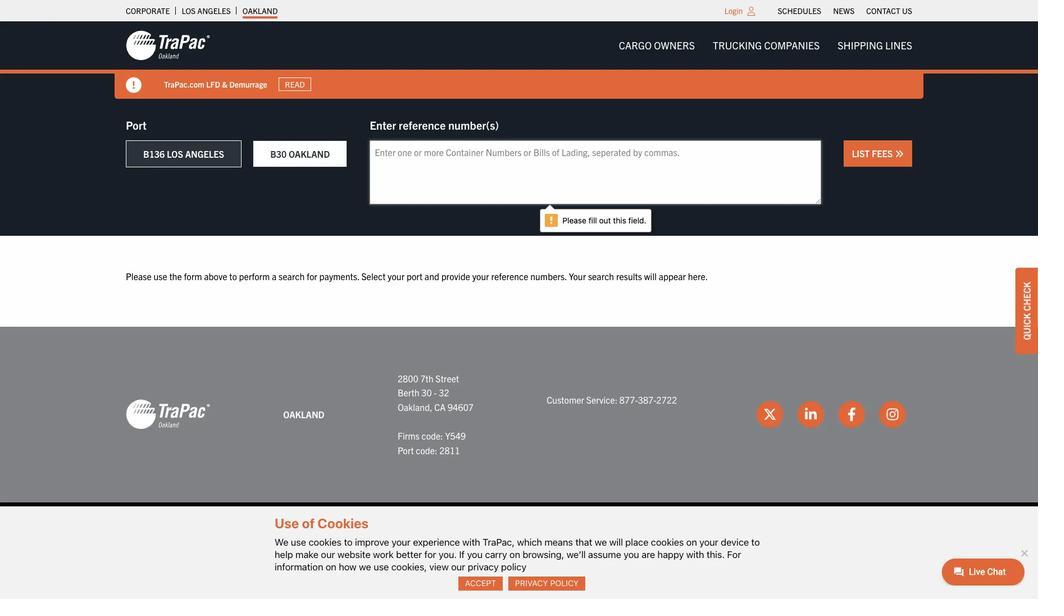Task type: describe. For each thing, give the bounding box(es) containing it.
94607
[[448, 402, 474, 413]]

appear
[[659, 271, 686, 282]]

us
[[903, 6, 913, 16]]

2800 7th street berth 30 - 32 oakland, ca 94607
[[398, 373, 474, 413]]

1 oakland image from the top
[[126, 30, 210, 61]]

privacy policy
[[515, 579, 579, 589]]

device
[[721, 537, 749, 548]]

0 horizontal spatial port
[[126, 118, 147, 132]]

0 vertical spatial los
[[182, 6, 196, 16]]

corporate link
[[126, 3, 170, 19]]

30
[[422, 387, 432, 399]]

list fees button
[[844, 141, 913, 167]]

browsing,
[[523, 550, 565, 561]]

to inside 'please use the form above to perform a search for payments. select your port and provide your reference numbers. your search results will appear here. quick check'
[[229, 271, 237, 282]]

news
[[834, 6, 855, 16]]

all
[[331, 516, 344, 526]]

trapac.com lfd & demurrage
[[164, 79, 267, 89]]

assume
[[589, 550, 622, 561]]

b30 oakland
[[270, 148, 330, 160]]

los angeles
[[182, 6, 231, 16]]

banner containing cargo owners
[[0, 21, 1039, 99]]

results
[[617, 271, 643, 282]]

fees
[[872, 148, 893, 159]]

your up this.
[[700, 537, 719, 548]]

perform
[[239, 271, 270, 282]]

lines
[[886, 39, 913, 52]]

this.
[[707, 550, 725, 561]]

accept
[[465, 579, 497, 589]]

please
[[126, 271, 152, 282]]

trucking
[[713, 39, 762, 52]]

happy
[[658, 550, 684, 561]]

port inside the firms code:  y549 port code:  2811
[[398, 445, 414, 456]]

32
[[439, 387, 450, 399]]

corporate
[[126, 6, 170, 16]]

that
[[576, 537, 593, 548]]

quick
[[1022, 313, 1033, 340]]

light image
[[748, 7, 756, 16]]

owners
[[654, 39, 695, 52]]

schedules
[[778, 6, 822, 16]]

no image
[[1019, 548, 1030, 559]]

0 vertical spatial code:
[[422, 431, 443, 442]]

check
[[1022, 282, 1033, 311]]

of
[[302, 516, 315, 532]]

the
[[169, 271, 182, 282]]

1 horizontal spatial use
[[291, 537, 306, 548]]

contact us
[[867, 6, 913, 16]]

customer
[[547, 395, 585, 406]]

b30
[[270, 148, 287, 160]]

contact
[[867, 6, 901, 16]]

your
[[569, 271, 586, 282]]

reference inside 'please use the form above to perform a search for payments. select your port and provide your reference numbers. your search results will appear here. quick check'
[[492, 271, 529, 282]]

view
[[430, 562, 449, 573]]

street
[[436, 373, 459, 384]]

number(s)
[[449, 118, 499, 132]]

1 horizontal spatial to
[[344, 537, 353, 548]]

0 vertical spatial reference
[[399, 118, 446, 132]]

reserved.
[[375, 516, 414, 526]]

cookies
[[318, 516, 369, 532]]

trucking companies
[[713, 39, 820, 52]]

use of cookies we use cookies to improve your experience with trapac, which means that we will place cookies on your device to help make our website work better for you. if you carry on browsing, we'll assume you are happy with this. for information on how we use cookies, view our privacy policy
[[275, 516, 760, 573]]

cookies,
[[392, 562, 427, 573]]

we'll
[[567, 550, 586, 561]]

shipping
[[838, 39, 884, 52]]

website
[[338, 550, 371, 561]]

work
[[373, 550, 394, 561]]

trapac
[[416, 516, 445, 526]]

1 you from the left
[[467, 550, 483, 561]]

please use the form above to perform a search for payments. select your port and provide your reference numbers. your search results will appear here. quick check
[[126, 271, 1033, 340]]

use inside 'please use the form above to perform a search for payments. select your port and provide your reference numbers. your search results will appear here. quick check'
[[154, 271, 167, 282]]

&
[[222, 79, 228, 89]]

2722
[[657, 395, 678, 406]]

customer service: 877-387-2722
[[547, 395, 678, 406]]

1 search from the left
[[279, 271, 305, 282]]

for
[[728, 550, 742, 561]]

list fees
[[853, 148, 895, 159]]

are
[[642, 550, 656, 561]]

for inside use of cookies we use cookies to improve your experience with trapac, which means that we will place cookies on your device to help make our website work better for you. if you carry on browsing, we'll assume you are happy with this. for information on how we use cookies, view our privacy policy
[[425, 550, 437, 561]]

Enter reference number(s) text field
[[370, 141, 822, 205]]

news link
[[834, 3, 855, 19]]

make
[[296, 550, 319, 561]]

select
[[362, 271, 386, 282]]

privacy policy link
[[509, 577, 586, 591]]

a
[[272, 271, 277, 282]]

llc
[[447, 516, 460, 526]]

0 vertical spatial oakland
[[243, 6, 278, 16]]

1 vertical spatial los
[[167, 148, 183, 160]]

means
[[545, 537, 573, 548]]

list
[[853, 148, 870, 159]]

0 vertical spatial solid image
[[126, 78, 142, 93]]

2023
[[470, 516, 488, 526]]



Task type: vqa. For each thing, say whether or not it's contained in the screenshot.
accept
yes



Task type: locate. For each thing, give the bounding box(es) containing it.
you down place
[[624, 550, 640, 561]]

will
[[645, 271, 657, 282], [610, 537, 623, 548]]

1 vertical spatial for
[[425, 550, 437, 561]]

2 search from the left
[[588, 271, 615, 282]]

privacy
[[468, 562, 499, 573]]

lfd
[[206, 79, 220, 89]]

1 horizontal spatial cookies
[[651, 537, 684, 548]]

search
[[279, 271, 305, 282], [588, 271, 615, 282]]

menu bar down light icon on the top
[[610, 34, 922, 57]]

1 vertical spatial oakland image
[[126, 399, 210, 431]]

will up assume at right
[[610, 537, 623, 548]]

y549
[[445, 431, 466, 442]]

your up 'better'
[[392, 537, 411, 548]]

policy
[[501, 562, 527, 573]]

code: up 2811 at the left bottom of the page
[[422, 431, 443, 442]]

0 horizontal spatial will
[[610, 537, 623, 548]]

1 cookies from the left
[[309, 537, 342, 548]]

1 vertical spatial solid image
[[895, 150, 904, 159]]

improve
[[355, 537, 389, 548]]

experience
[[413, 537, 460, 548]]

will right the results
[[645, 271, 657, 282]]

1 vertical spatial with
[[687, 550, 705, 561]]

if
[[459, 550, 465, 561]]

payments.
[[320, 271, 360, 282]]

2 horizontal spatial on
[[687, 537, 698, 548]]

0 horizontal spatial on
[[326, 562, 337, 573]]

los right "b136"
[[167, 148, 183, 160]]

will inside 'please use the form above to perform a search for payments. select your port and provide your reference numbers. your search results will appear here. quick check'
[[645, 271, 657, 282]]

oakland image
[[126, 30, 210, 61], [126, 399, 210, 431]]

solid image inside list fees "button"
[[895, 150, 904, 159]]

menu bar containing cargo owners
[[610, 34, 922, 57]]

schedules link
[[778, 3, 822, 19]]

provide
[[442, 271, 470, 282]]

0 horizontal spatial cookies
[[309, 537, 342, 548]]

your right provide
[[473, 271, 489, 282]]

1 horizontal spatial you
[[624, 550, 640, 561]]

use
[[275, 516, 299, 532]]

1 vertical spatial on
[[510, 550, 521, 561]]

0 vertical spatial our
[[321, 550, 335, 561]]

1 vertical spatial reference
[[492, 271, 529, 282]]

-
[[434, 387, 437, 399]]

877-
[[620, 395, 638, 406]]

you right the if
[[467, 550, 483, 561]]

0 vertical spatial for
[[307, 271, 318, 282]]

1 vertical spatial code:
[[416, 445, 438, 456]]

place
[[626, 537, 649, 548]]

code:
[[422, 431, 443, 442], [416, 445, 438, 456]]

to up website
[[344, 537, 353, 548]]

1 vertical spatial angeles
[[185, 148, 224, 160]]

2 horizontal spatial use
[[374, 562, 389, 573]]

demurrage
[[229, 79, 267, 89]]

angeles
[[198, 6, 231, 16], [185, 148, 224, 160]]

we down website
[[359, 562, 371, 573]]

2 vertical spatial oakland
[[283, 409, 325, 420]]

cookies up "make"
[[309, 537, 342, 548]]

1 vertical spatial menu bar
[[610, 34, 922, 57]]

1 vertical spatial oakland
[[289, 148, 330, 160]]

form
[[184, 271, 202, 282]]

we up assume at right
[[595, 537, 607, 548]]

2 vertical spatial use
[[374, 562, 389, 573]]

2 vertical spatial on
[[326, 562, 337, 573]]

how
[[339, 562, 357, 573]]

all rights reserved. trapac llc © 2023
[[331, 516, 488, 526]]

los right corporate link
[[182, 6, 196, 16]]

©
[[462, 516, 468, 526]]

use up "make"
[[291, 537, 306, 548]]

port
[[407, 271, 423, 282]]

1 vertical spatial will
[[610, 537, 623, 548]]

0 vertical spatial use
[[154, 271, 167, 282]]

0 vertical spatial we
[[595, 537, 607, 548]]

on left device
[[687, 537, 698, 548]]

our right "make"
[[321, 550, 335, 561]]

use down work
[[374, 562, 389, 573]]

enter
[[370, 118, 396, 132]]

0 vertical spatial oakland image
[[126, 30, 210, 61]]

reference right enter
[[399, 118, 446, 132]]

firms
[[398, 431, 420, 442]]

1 horizontal spatial solid image
[[895, 150, 904, 159]]

1 horizontal spatial will
[[645, 271, 657, 282]]

0 horizontal spatial for
[[307, 271, 318, 282]]

search right a
[[279, 271, 305, 282]]

0 vertical spatial port
[[126, 118, 147, 132]]

1 vertical spatial use
[[291, 537, 306, 548]]

port down firms
[[398, 445, 414, 456]]

1 vertical spatial port
[[398, 445, 414, 456]]

solid image
[[126, 78, 142, 93], [895, 150, 904, 159]]

1 vertical spatial we
[[359, 562, 371, 573]]

1 horizontal spatial port
[[398, 445, 414, 456]]

2800
[[398, 373, 419, 384]]

menu bar
[[772, 3, 919, 19], [610, 34, 922, 57]]

service:
[[587, 395, 618, 406]]

solid image right fees
[[895, 150, 904, 159]]

0 horizontal spatial search
[[279, 271, 305, 282]]

to right above
[[229, 271, 237, 282]]

on left how
[[326, 562, 337, 573]]

ca
[[435, 402, 446, 413]]

solid image left the trapac.com
[[126, 78, 142, 93]]

information
[[275, 562, 323, 573]]

firms code:  y549 port code:  2811
[[398, 431, 466, 456]]

with up the if
[[463, 537, 481, 548]]

0 horizontal spatial our
[[321, 550, 335, 561]]

1 horizontal spatial for
[[425, 550, 437, 561]]

trucking companies link
[[704, 34, 829, 57]]

berth
[[398, 387, 420, 399]]

0 horizontal spatial use
[[154, 271, 167, 282]]

our
[[321, 550, 335, 561], [451, 562, 466, 573]]

banner
[[0, 21, 1039, 99]]

cargo owners
[[619, 39, 695, 52]]

1 horizontal spatial our
[[451, 562, 466, 573]]

0 horizontal spatial to
[[229, 271, 237, 282]]

for down the experience on the bottom
[[425, 550, 437, 561]]

oakland
[[243, 6, 278, 16], [289, 148, 330, 160], [283, 409, 325, 420]]

accept link
[[459, 577, 503, 591]]

oakland,
[[398, 402, 433, 413]]

angeles right "b136"
[[185, 148, 224, 160]]

trapac.com
[[164, 79, 205, 89]]

search right your
[[588, 271, 615, 282]]

port up "b136"
[[126, 118, 147, 132]]

your left port
[[388, 271, 405, 282]]

help
[[275, 550, 293, 561]]

rights
[[346, 516, 373, 526]]

0 horizontal spatial you
[[467, 550, 483, 561]]

to right device
[[752, 537, 760, 548]]

use left the on the left of the page
[[154, 271, 167, 282]]

with
[[463, 537, 481, 548], [687, 550, 705, 561]]

with left this.
[[687, 550, 705, 561]]

los angeles link
[[182, 3, 231, 19]]

b136 los angeles
[[143, 148, 224, 160]]

angeles left the oakland link
[[198, 6, 231, 16]]

1 horizontal spatial we
[[595, 537, 607, 548]]

here.
[[689, 271, 708, 282]]

enter reference number(s)
[[370, 118, 499, 132]]

1 horizontal spatial reference
[[492, 271, 529, 282]]

7th
[[421, 373, 434, 384]]

read
[[285, 79, 305, 89]]

0 vertical spatial with
[[463, 537, 481, 548]]

login link
[[725, 6, 743, 16]]

menu bar up shipping
[[772, 3, 919, 19]]

0 vertical spatial menu bar
[[772, 3, 919, 19]]

footer containing 2800 7th street
[[0, 327, 1039, 538]]

we
[[275, 537, 289, 548]]

better
[[396, 550, 422, 561]]

footer
[[0, 327, 1039, 538]]

2811
[[440, 445, 460, 456]]

0 vertical spatial on
[[687, 537, 698, 548]]

2 oakland image from the top
[[126, 399, 210, 431]]

2 cookies from the left
[[651, 537, 684, 548]]

shipping lines link
[[829, 34, 922, 57]]

reference left numbers.
[[492, 271, 529, 282]]

read link
[[279, 77, 312, 91]]

companies
[[765, 39, 820, 52]]

1 vertical spatial our
[[451, 562, 466, 573]]

cookies up happy
[[651, 537, 684, 548]]

0 vertical spatial will
[[645, 271, 657, 282]]

code: down firms
[[416, 445, 438, 456]]

2 horizontal spatial to
[[752, 537, 760, 548]]

for inside 'please use the form above to perform a search for payments. select your port and provide your reference numbers. your search results will appear here. quick check'
[[307, 271, 318, 282]]

you.
[[439, 550, 457, 561]]

1 horizontal spatial on
[[510, 550, 521, 561]]

on up policy
[[510, 550, 521, 561]]

which
[[517, 537, 543, 548]]

use
[[154, 271, 167, 282], [291, 537, 306, 548], [374, 562, 389, 573]]

0 horizontal spatial reference
[[399, 118, 446, 132]]

menu bar containing schedules
[[772, 3, 919, 19]]

to
[[229, 271, 237, 282], [344, 537, 353, 548], [752, 537, 760, 548]]

0 horizontal spatial with
[[463, 537, 481, 548]]

will inside use of cookies we use cookies to improve your experience with trapac, which means that we will place cookies on your device to help make our website work better for you. if you carry on browsing, we'll assume you are happy with this. for information on how we use cookies, view our privacy policy
[[610, 537, 623, 548]]

1 horizontal spatial with
[[687, 550, 705, 561]]

cookies
[[309, 537, 342, 548], [651, 537, 684, 548]]

reference
[[399, 118, 446, 132], [492, 271, 529, 282]]

1 horizontal spatial search
[[588, 271, 615, 282]]

for left payments.
[[307, 271, 318, 282]]

privacy
[[515, 579, 548, 589]]

and
[[425, 271, 440, 282]]

0 vertical spatial angeles
[[198, 6, 231, 16]]

0 horizontal spatial solid image
[[126, 78, 142, 93]]

quick check link
[[1016, 268, 1039, 354]]

0 horizontal spatial we
[[359, 562, 371, 573]]

2 you from the left
[[624, 550, 640, 561]]

our down the if
[[451, 562, 466, 573]]



